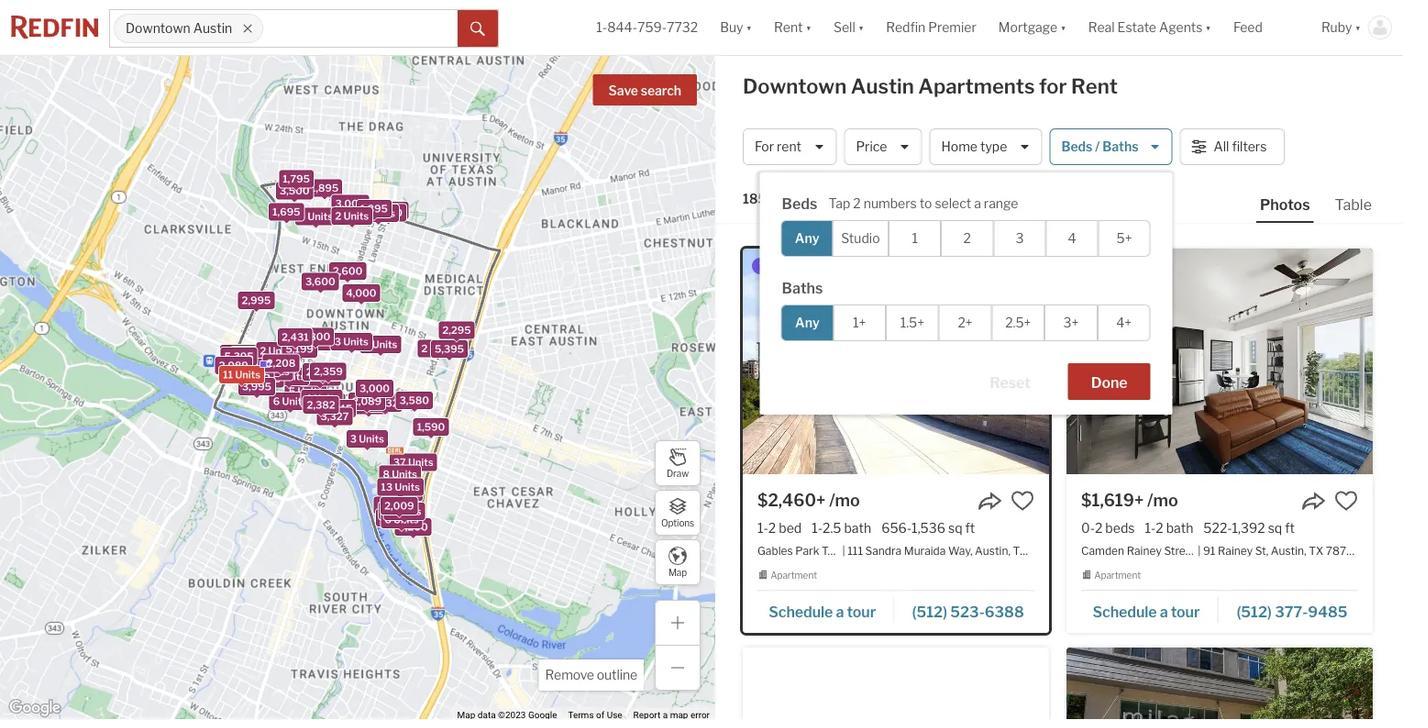 Task type: vqa. For each thing, say whether or not it's contained in the screenshot.
"1PM"
no



Task type: describe. For each thing, give the bounding box(es) containing it.
rent inside button
[[777, 139, 802, 155]]

real estate agents ▾
[[1089, 20, 1212, 35]]

options
[[662, 518, 695, 529]]

522-
[[1204, 520, 1233, 536]]

sq for $2,460+ /mo
[[949, 520, 963, 536]]

2 down 4,000
[[364, 338, 370, 350]]

favorite button image for $2,460+ /mo
[[1011, 489, 1035, 513]]

buy ▾ button
[[721, 0, 752, 55]]

favorite button checkbox for $2,460+ /mo
[[1011, 489, 1035, 513]]

mortgage
[[999, 20, 1058, 35]]

2 inside checkbox
[[964, 231, 972, 246]]

downtown austin apartments for rent
[[743, 74, 1118, 99]]

apartments
[[919, 74, 1036, 99]]

185
[[743, 191, 767, 207]]

91
[[1204, 544, 1216, 557]]

8 units
[[383, 468, 417, 480]]

mortgage ▾ button
[[999, 0, 1067, 55]]

home type button
[[930, 128, 1043, 165]]

4 inside 4 checkbox
[[1068, 231, 1077, 246]]

mortgage ▾
[[999, 20, 1067, 35]]

5,095
[[241, 369, 270, 381]]

schedule for $2,460+
[[769, 603, 833, 621]]

2,800
[[301, 331, 331, 343]]

photo of 111 sandra muraida way, austin, tx 78703 image
[[743, 249, 1050, 474]]

0 horizontal spatial 2,089
[[219, 360, 248, 371]]

1 horizontal spatial a
[[975, 196, 982, 211]]

3+ radio
[[1045, 305, 1098, 341]]

1- for 1-844-759-7732
[[597, 20, 608, 35]]

3,200
[[399, 521, 428, 533]]

6 down 2,208
[[273, 396, 280, 407]]

2 right the beds
[[1156, 520, 1164, 536]]

185 apartments for rent • sort : recommended
[[743, 191, 1038, 208]]

1+
[[853, 315, 867, 331]]

4 checkbox
[[1046, 220, 1099, 257]]

759-
[[638, 20, 667, 35]]

37 units
[[393, 456, 434, 468]]

1,536
[[912, 520, 946, 536]]

previous button image
[[758, 353, 776, 371]]

schedule a tour for $1,619+
[[1093, 603, 1201, 621]]

0-
[[1082, 520, 1096, 536]]

outline
[[597, 668, 638, 683]]

$1,619+
[[1082, 490, 1145, 510]]

feed
[[1234, 20, 1263, 35]]

ruby ▾
[[1322, 20, 1362, 35]]

redfin premier button
[[876, 0, 988, 55]]

522-1,392 sq ft
[[1204, 520, 1296, 536]]

2 checkbox
[[942, 220, 994, 257]]

2.5
[[823, 520, 842, 536]]

2 up 3,580
[[421, 343, 428, 355]]

map
[[669, 567, 687, 578]]

656-
[[882, 520, 912, 536]]

1 austin, from the left
[[976, 544, 1011, 557]]

2 left bed in the right of the page
[[769, 520, 777, 536]]

any for 1+
[[796, 315, 820, 331]]

3 inside 3 option
[[1016, 231, 1024, 246]]

gables park tower
[[758, 544, 854, 557]]

1 horizontal spatial 5,395
[[435, 343, 464, 355]]

4 units up 3,327
[[305, 393, 339, 405]]

ft for $2,460+ /mo
[[966, 520, 976, 536]]

4 left the 5,045
[[305, 393, 312, 405]]

1-844-759-7732
[[597, 20, 699, 35]]

1
[[913, 231, 919, 246]]

6 right 11
[[246, 373, 253, 385]]

2 units left 1,450
[[335, 210, 369, 222]]

estate
[[1118, 20, 1157, 35]]

photos
[[1261, 195, 1311, 213]]

9485
[[1309, 603, 1348, 621]]

remove
[[546, 668, 595, 683]]

ft for $1,619+ /mo
[[1286, 520, 1296, 536]]

recommended button
[[942, 190, 1053, 208]]

5+ checkbox
[[1099, 220, 1151, 257]]

4,000
[[346, 287, 377, 299]]

:
[[939, 191, 942, 207]]

7732
[[667, 20, 699, 35]]

feed button
[[1223, 0, 1311, 55]]

buy
[[721, 20, 744, 35]]

4+ radio
[[1098, 305, 1151, 341]]

rent ▾ button
[[774, 0, 812, 55]]

2,193
[[359, 393, 386, 405]]

reset button
[[967, 363, 1054, 400]]

37
[[393, 456, 406, 468]]

home
[[942, 139, 978, 155]]

$2,460+
[[758, 490, 826, 510]]

home type
[[942, 139, 1008, 155]]

3,327
[[321, 411, 349, 423]]

schedule a tour for $2,460+
[[769, 603, 876, 621]]

2,009
[[385, 500, 414, 512]]

3 units up 4,000
[[371, 205, 405, 217]]

0 vertical spatial 3,000
[[335, 198, 366, 210]]

real estate agents ▾ link
[[1089, 0, 1212, 55]]

sell ▾
[[834, 20, 865, 35]]

4 units up the 3,995
[[243, 362, 277, 373]]

tour
[[790, 261, 816, 272]]

beds for beds / baths
[[1062, 139, 1093, 155]]

submit search image
[[471, 22, 485, 36]]

3+
[[1064, 315, 1079, 331]]

options button
[[655, 490, 701, 536]]

1 tx from the left
[[1014, 544, 1028, 557]]

austin for downtown austin apartments for rent
[[851, 74, 915, 99]]

6 up "11 units"
[[234, 350, 241, 362]]

downtown for downtown austin
[[126, 21, 191, 36]]

for rent
[[755, 139, 802, 155]]

range
[[984, 196, 1019, 211]]

1,590
[[417, 421, 445, 433]]

Any checkbox
[[781, 220, 834, 257]]

2,600
[[333, 265, 363, 277]]

sq for $1,619+ /mo
[[1269, 520, 1283, 536]]

1-2 bath
[[1146, 520, 1194, 536]]

2 austin, from the left
[[1272, 544, 1307, 557]]

1+ radio
[[833, 305, 886, 341]]

2.5+ radio
[[992, 305, 1045, 341]]

video tour
[[760, 261, 816, 272]]

656-1,536 sq ft
[[882, 520, 976, 536]]

7 units right 3,327
[[352, 400, 386, 411]]

2 left 2,359
[[306, 366, 313, 378]]

remove outline button
[[539, 660, 644, 691]]

3 units up 3,200
[[388, 506, 422, 518]]

7 left 2,193
[[352, 400, 358, 411]]

table button
[[1332, 195, 1376, 221]]

2 up 5,095 at the bottom
[[260, 345, 266, 357]]

377-
[[1276, 603, 1309, 621]]

3 units down 1,895
[[299, 211, 333, 223]]

2 tx from the left
[[1310, 544, 1324, 557]]

austin for downtown austin
[[193, 21, 232, 36]]

0 horizontal spatial 5,395
[[224, 350, 254, 362]]

1-2 bed
[[758, 520, 802, 536]]

apartment for $1,619+
[[1095, 570, 1142, 581]]

1,795
[[283, 173, 310, 185]]

filters
[[1233, 139, 1268, 155]]

1-2.5 bath
[[812, 520, 872, 536]]

4+
[[1117, 315, 1132, 331]]

schedule a tour button for $2,460+
[[758, 596, 895, 624]]

park
[[796, 544, 820, 557]]

dialog containing beds
[[760, 173, 1173, 415]]

7 units down 2,208
[[272, 371, 306, 383]]

13 units
[[381, 481, 420, 493]]

camden
[[1082, 544, 1125, 557]]

1-844-759-7732 link
[[597, 20, 699, 35]]

draw button
[[655, 440, 701, 486]]

4 right 11
[[243, 362, 250, 373]]

▾ inside 'link'
[[1206, 20, 1212, 35]]

1 checkbox
[[889, 220, 942, 257]]

2 down 1,895
[[335, 210, 342, 222]]

sandra
[[866, 544, 902, 557]]

downtown for downtown austin apartments for rent
[[743, 74, 847, 99]]

tour for $1,619+ /mo
[[1172, 603, 1201, 621]]

tap
[[829, 196, 851, 211]]

map button
[[655, 540, 701, 585]]

tour for $2,460+ /mo
[[847, 603, 876, 621]]

(512) 377-9485
[[1237, 603, 1348, 621]]



Task type: locate. For each thing, give the bounding box(es) containing it.
baths down tour
[[782, 279, 824, 297]]

5,395 down 2,295
[[435, 343, 464, 355]]

3 units up 8
[[350, 433, 384, 445]]

(512) for $2,460+ /mo
[[913, 603, 948, 621]]

2 schedule from the left
[[1093, 603, 1158, 621]]

▾ right agents
[[1206, 20, 1212, 35]]

dialog
[[760, 173, 1173, 415]]

1 horizontal spatial sq
[[1269, 520, 1283, 536]]

tour down street
[[1172, 603, 1201, 621]]

▾ right mortgage
[[1061, 20, 1067, 35]]

schedule a tour down "park"
[[769, 603, 876, 621]]

rent right 'buy ▾'
[[774, 20, 803, 35]]

2 sq from the left
[[1269, 520, 1283, 536]]

0 horizontal spatial schedule a tour button
[[758, 596, 895, 624]]

photos button
[[1257, 195, 1332, 223]]

any
[[795, 231, 820, 246], [796, 315, 820, 331]]

1 vertical spatial option group
[[781, 305, 1151, 341]]

(512) 523-6388 link
[[895, 594, 1035, 626]]

1- left 759-
[[597, 20, 608, 35]]

rent left •
[[864, 191, 890, 207]]

2 | from the left
[[1199, 544, 1201, 557]]

favorite button image
[[1011, 489, 1035, 513], [1335, 489, 1359, 513]]

/mo up '1-2.5 bath' on the right bottom of page
[[830, 490, 861, 510]]

0 vertical spatial for
[[1040, 74, 1068, 99]]

1 option group from the top
[[781, 220, 1151, 257]]

3 units up 3,327
[[308, 396, 342, 408]]

1 horizontal spatial downtown
[[743, 74, 847, 99]]

video
[[760, 261, 789, 272]]

1 horizontal spatial schedule a tour
[[1093, 603, 1201, 621]]

for
[[755, 139, 775, 155]]

premier
[[929, 20, 977, 35]]

1 /mo from the left
[[830, 490, 861, 510]]

favorite button image up 78701
[[1335, 489, 1359, 513]]

tx left 78703
[[1014, 544, 1028, 557]]

1 horizontal spatial rent
[[1072, 74, 1118, 99]]

523-
[[951, 603, 985, 621]]

2,295
[[443, 324, 471, 336]]

7
[[256, 366, 262, 378], [272, 371, 278, 383], [352, 400, 358, 411], [380, 512, 386, 524]]

beds
[[1106, 520, 1136, 536]]

austin left remove downtown austin image
[[193, 21, 232, 36]]

0 horizontal spatial for
[[844, 191, 862, 207]]

6 up 5,095 at the bottom
[[246, 349, 253, 361]]

/mo up 1-2 bath
[[1148, 490, 1179, 510]]

photo of 91 rainey st, austin, tx 78701 image
[[1067, 249, 1374, 474]]

0 vertical spatial rent
[[774, 20, 803, 35]]

▾ for rent ▾
[[806, 20, 812, 35]]

1,392
[[1233, 520, 1266, 536]]

tx
[[1014, 544, 1028, 557], [1310, 544, 1324, 557]]

| left '91'
[[1199, 544, 1201, 557]]

11
[[223, 369, 233, 381]]

4 ▾ from the left
[[1061, 20, 1067, 35]]

1 ft from the left
[[966, 520, 976, 536]]

apartment down camden
[[1095, 570, 1142, 581]]

2 rainey from the left
[[1219, 544, 1254, 557]]

beds left /
[[1062, 139, 1093, 155]]

3 units
[[371, 205, 405, 217], [299, 211, 333, 223], [335, 336, 369, 348], [308, 396, 342, 408], [350, 433, 384, 445], [378, 500, 412, 512], [388, 506, 422, 518]]

Studio checkbox
[[833, 220, 889, 257]]

7 units
[[256, 366, 290, 378], [272, 371, 306, 383], [352, 400, 386, 411], [380, 512, 413, 524]]

remove downtown austin image
[[242, 23, 253, 34]]

bath for $1,619+ /mo
[[1167, 520, 1194, 536]]

3,580
[[400, 394, 429, 406]]

any inside radio
[[796, 315, 820, 331]]

1- up gables
[[758, 520, 769, 536]]

▾ for ruby ▾
[[1356, 20, 1362, 35]]

4 units down 5,199
[[262, 356, 296, 368]]

5,199
[[286, 343, 314, 355]]

2,995
[[242, 294, 271, 306]]

any for studio
[[795, 231, 820, 246]]

▾ right buy
[[747, 20, 752, 35]]

1-
[[597, 20, 608, 35], [758, 520, 769, 536], [812, 520, 823, 536], [1146, 520, 1156, 536]]

0 horizontal spatial sq
[[949, 520, 963, 536]]

1 vertical spatial 2,089
[[352, 396, 382, 407]]

2 favorite button checkbox from the left
[[1335, 489, 1359, 513]]

1 vertical spatial downtown
[[743, 74, 847, 99]]

5 ▾ from the left
[[1206, 20, 1212, 35]]

1 horizontal spatial ft
[[1286, 520, 1296, 536]]

2 option group from the top
[[781, 305, 1151, 341]]

real
[[1089, 20, 1115, 35]]

0 vertical spatial option group
[[781, 220, 1151, 257]]

favorite button image for $1,619+ /mo
[[1335, 489, 1359, 513]]

1.5+
[[901, 315, 925, 331]]

baths right /
[[1103, 139, 1139, 155]]

5
[[296, 336, 303, 348], [224, 348, 231, 360], [303, 371, 310, 383], [289, 385, 296, 397], [383, 505, 390, 517]]

apartment down gables park tower
[[771, 570, 818, 581]]

/mo for $1,619+ /mo
[[1148, 490, 1179, 510]]

1 horizontal spatial |
[[1199, 544, 1201, 557]]

844-
[[608, 20, 638, 35]]

1 horizontal spatial for
[[1040, 74, 1068, 99]]

0 horizontal spatial beds
[[782, 195, 818, 212]]

beds for beds
[[782, 195, 818, 212]]

done button
[[1069, 363, 1151, 400]]

78701
[[1327, 544, 1360, 557]]

2 bath from the left
[[1167, 520, 1194, 536]]

1 horizontal spatial tx
[[1310, 544, 1324, 557]]

1 vertical spatial any
[[796, 315, 820, 331]]

0 horizontal spatial |
[[843, 544, 846, 557]]

1 rainey from the left
[[1127, 544, 1162, 557]]

2,359
[[314, 366, 343, 377]]

2 units up 2,208
[[260, 345, 294, 357]]

reset
[[990, 373, 1031, 391]]

1 vertical spatial rent
[[1072, 74, 1118, 99]]

ft
[[966, 520, 976, 536], [1286, 520, 1296, 536]]

0 horizontal spatial favorite button checkbox
[[1011, 489, 1035, 513]]

•
[[899, 192, 903, 208]]

1 schedule a tour button from the left
[[758, 596, 895, 624]]

schedule for $1,619+
[[1093, 603, 1158, 621]]

Any radio
[[781, 305, 834, 341]]

1 horizontal spatial 2,089
[[352, 396, 382, 407]]

table
[[1336, 195, 1373, 213]]

1- for 1-2 bed
[[758, 520, 769, 536]]

rent
[[777, 139, 802, 155], [864, 191, 890, 207]]

2 ft from the left
[[1286, 520, 1296, 536]]

1 horizontal spatial austin,
[[1272, 544, 1307, 557]]

way,
[[949, 544, 973, 557]]

rainey right '91'
[[1219, 544, 1254, 557]]

5,395
[[435, 343, 464, 355], [224, 350, 254, 362]]

1 tour from the left
[[847, 603, 876, 621]]

3 checkbox
[[994, 220, 1046, 257]]

1 horizontal spatial tour
[[1172, 603, 1201, 621]]

austin, right way,
[[976, 544, 1011, 557]]

1,895
[[311, 182, 339, 194]]

4 right 3 option
[[1068, 231, 1077, 246]]

0 horizontal spatial schedule
[[769, 603, 833, 621]]

a for $2,460+ /mo
[[836, 603, 845, 621]]

favorite button image up 78703
[[1011, 489, 1035, 513]]

beds up any 'checkbox'
[[782, 195, 818, 212]]

select
[[935, 196, 972, 211]]

2 horizontal spatial a
[[1161, 603, 1169, 621]]

6 ▾ from the left
[[1356, 20, 1362, 35]]

78703
[[1031, 544, 1066, 557]]

2 apartment from the left
[[1095, 570, 1142, 581]]

5 units
[[296, 336, 330, 348], [224, 348, 258, 360], [303, 371, 337, 383], [289, 385, 323, 397], [383, 505, 417, 517]]

1- for 1-2 bath
[[1146, 520, 1156, 536]]

1 | from the left
[[843, 544, 846, 557]]

beds
[[1062, 139, 1093, 155], [782, 195, 818, 212]]

0 horizontal spatial rainey
[[1127, 544, 1162, 557]]

austin, right st,
[[1272, 544, 1307, 557]]

option group
[[781, 220, 1151, 257], [781, 305, 1151, 341]]

▾ for sell ▾
[[859, 20, 865, 35]]

apartment for $2,460+
[[771, 570, 818, 581]]

sq up | 111 sandra muraida way, austin, tx 78703
[[949, 520, 963, 536]]

price button
[[845, 128, 923, 165]]

1.5+ radio
[[886, 305, 939, 341]]

2,089 up the 3,995
[[219, 360, 248, 371]]

5,395 up "11 units"
[[224, 350, 254, 362]]

1 vertical spatial baths
[[782, 279, 824, 297]]

3,000 up 1,732
[[360, 383, 390, 395]]

2,089
[[219, 360, 248, 371], [352, 396, 382, 407]]

1 horizontal spatial favorite button image
[[1335, 489, 1359, 513]]

1 horizontal spatial schedule
[[1093, 603, 1158, 621]]

2 down select
[[964, 231, 972, 246]]

4
[[1068, 231, 1077, 246], [262, 356, 269, 368], [243, 362, 250, 373], [305, 393, 312, 405]]

1- for 1-2.5 bath
[[812, 520, 823, 536]]

1 horizontal spatial apartment
[[1095, 570, 1142, 581]]

sq up st,
[[1269, 520, 1283, 536]]

for rent button
[[743, 128, 837, 165]]

0 vertical spatial baths
[[1103, 139, 1139, 155]]

favorite button checkbox for $1,619+ /mo
[[1335, 489, 1359, 513]]

2 (512) from the left
[[1237, 603, 1273, 621]]

7 up the 3,995
[[256, 366, 262, 378]]

0 horizontal spatial schedule a tour
[[769, 603, 876, 621]]

2 right tap in the top right of the page
[[854, 196, 861, 211]]

schedule down gables park tower
[[769, 603, 833, 621]]

1 horizontal spatial (512)
[[1237, 603, 1273, 621]]

3,000 down 1,895
[[335, 198, 366, 210]]

recommended
[[945, 191, 1038, 207]]

rainey down the beds
[[1127, 544, 1162, 557]]

1 horizontal spatial /mo
[[1148, 490, 1179, 510]]

rent
[[774, 20, 803, 35], [1072, 74, 1118, 99]]

0 horizontal spatial tx
[[1014, 544, 1028, 557]]

2,089 right 2,382
[[352, 396, 382, 407]]

7 down 13
[[380, 512, 386, 524]]

map region
[[0, 21, 922, 720]]

2 units down 4,000
[[364, 338, 398, 350]]

redfin premier
[[887, 20, 977, 35]]

0 vertical spatial downtown
[[126, 21, 191, 36]]

2 left the beds
[[1096, 520, 1103, 536]]

1 bath from the left
[[845, 520, 872, 536]]

0 horizontal spatial rent
[[777, 139, 802, 155]]

7 units up the 3,995
[[256, 366, 290, 378]]

1 horizontal spatial beds
[[1062, 139, 1093, 155]]

1 ▾ from the left
[[747, 20, 752, 35]]

1,732
[[372, 397, 399, 409]]

all filters
[[1215, 139, 1268, 155]]

0 horizontal spatial tour
[[847, 603, 876, 621]]

7 units down 5,995
[[380, 512, 413, 524]]

google image
[[5, 696, 65, 720]]

agents
[[1160, 20, 1203, 35]]

3 units right the 2,800
[[335, 336, 369, 348]]

0 horizontal spatial austin,
[[976, 544, 1011, 557]]

0 horizontal spatial (512)
[[913, 603, 948, 621]]

a for $1,619+ /mo
[[1161, 603, 1169, 621]]

rent right for
[[777, 139, 802, 155]]

(512) 523-6388
[[913, 603, 1025, 621]]

4 up 5,095 at the bottom
[[262, 356, 269, 368]]

0 vertical spatial any
[[795, 231, 820, 246]]

rent ▾ button
[[763, 0, 823, 55]]

2+ radio
[[939, 305, 992, 341]]

1 horizontal spatial rent
[[864, 191, 890, 207]]

price
[[857, 139, 888, 155]]

0 vertical spatial austin
[[193, 21, 232, 36]]

2 tour from the left
[[1172, 603, 1201, 621]]

0 vertical spatial 2,089
[[219, 360, 248, 371]]

1 vertical spatial austin
[[851, 74, 915, 99]]

8
[[383, 468, 390, 480]]

ft right the 1,392
[[1286, 520, 1296, 536]]

1 vertical spatial rent
[[864, 191, 890, 207]]

1 vertical spatial for
[[844, 191, 862, 207]]

tour down the 111
[[847, 603, 876, 621]]

1 apartment from the left
[[771, 570, 818, 581]]

0 horizontal spatial ft
[[966, 520, 976, 536]]

11 units
[[223, 369, 261, 381]]

0 horizontal spatial a
[[836, 603, 845, 621]]

1 schedule from the left
[[769, 603, 833, 621]]

draw
[[667, 468, 689, 479]]

0 horizontal spatial rent
[[774, 20, 803, 35]]

gables
[[758, 544, 793, 557]]

0 vertical spatial beds
[[1062, 139, 1093, 155]]

1 sq from the left
[[949, 520, 963, 536]]

downtown down rent ▾ button
[[743, 74, 847, 99]]

any up tour
[[795, 231, 820, 246]]

0 vertical spatial rent
[[777, 139, 802, 155]]

(512) 377-9485 link
[[1219, 594, 1359, 626]]

0 horizontal spatial apartment
[[771, 570, 818, 581]]

austin up price 'button'
[[851, 74, 915, 99]]

rent inside rent ▾ dropdown button
[[774, 20, 803, 35]]

7 down 2,208
[[272, 371, 278, 383]]

0 horizontal spatial downtown
[[126, 21, 191, 36]]

1 favorite button image from the left
[[1011, 489, 1035, 513]]

schedule a tour down street
[[1093, 603, 1201, 621]]

2 schedule a tour from the left
[[1093, 603, 1201, 621]]

for left the numbers
[[844, 191, 862, 207]]

1 horizontal spatial favorite button checkbox
[[1335, 489, 1359, 513]]

any inside 'checkbox'
[[795, 231, 820, 246]]

buy ▾ button
[[710, 0, 763, 55]]

6 units
[[246, 349, 281, 361], [234, 350, 269, 362], [246, 373, 281, 385], [273, 396, 307, 407], [385, 514, 419, 526]]

1 horizontal spatial bath
[[1167, 520, 1194, 536]]

1 horizontal spatial schedule a tour button
[[1082, 596, 1219, 624]]

3,500
[[280, 185, 310, 197]]

1 horizontal spatial rainey
[[1219, 544, 1254, 557]]

1- up "park"
[[812, 520, 823, 536]]

▾ left 'sell'
[[806, 20, 812, 35]]

schedule a tour button down street
[[1082, 596, 1219, 624]]

schedule a tour button
[[758, 596, 895, 624], [1082, 596, 1219, 624]]

▾ for buy ▾
[[747, 20, 752, 35]]

a left the range
[[975, 196, 982, 211]]

favorite button checkbox up 78703
[[1011, 489, 1035, 513]]

2 /mo from the left
[[1148, 490, 1179, 510]]

downtown austin
[[126, 21, 232, 36]]

rent down real
[[1072, 74, 1118, 99]]

tx left 78701
[[1310, 544, 1324, 557]]

| left the 111
[[843, 544, 846, 557]]

3
[[371, 205, 378, 217], [299, 211, 306, 223], [1016, 231, 1024, 246], [335, 336, 341, 348], [308, 396, 314, 408], [350, 433, 357, 445], [378, 500, 384, 512], [388, 506, 394, 518]]

schedule down camden
[[1093, 603, 1158, 621]]

schedule a tour button for $1,619+
[[1082, 596, 1219, 624]]

real estate agents ▾ button
[[1078, 0, 1223, 55]]

done
[[1092, 373, 1128, 391]]

2 schedule a tour button from the left
[[1082, 596, 1219, 624]]

buy ▾
[[721, 20, 752, 35]]

any left 1+
[[796, 315, 820, 331]]

(512) left 523-
[[913, 603, 948, 621]]

0-2 beds
[[1082, 520, 1136, 536]]

1 vertical spatial beds
[[782, 195, 818, 212]]

5+
[[1117, 231, 1133, 246]]

a down street
[[1161, 603, 1169, 621]]

bath up street
[[1167, 520, 1194, 536]]

1 (512) from the left
[[913, 603, 948, 621]]

bath for $2,460+ /mo
[[845, 520, 872, 536]]

(512) for $1,619+ /mo
[[1237, 603, 1273, 621]]

0 horizontal spatial baths
[[782, 279, 824, 297]]

2 ▾ from the left
[[806, 20, 812, 35]]

1 horizontal spatial baths
[[1103, 139, 1139, 155]]

3,995
[[242, 381, 272, 393]]

tap 2 numbers to select a range
[[829, 196, 1019, 211]]

6 down 2,009
[[385, 514, 392, 526]]

2 left 1,450
[[362, 207, 368, 219]]

3 units down 5,995
[[378, 500, 412, 512]]

numbers
[[864, 196, 917, 211]]

2 units down 5,199
[[306, 366, 340, 378]]

sell ▾ button
[[834, 0, 865, 55]]

2 units down 2,295
[[421, 343, 455, 355]]

ft up way,
[[966, 520, 976, 536]]

rent inside 185 apartments for rent • sort : recommended
[[864, 191, 890, 207]]

2 units up 2,600
[[362, 207, 395, 219]]

2 favorite button image from the left
[[1335, 489, 1359, 513]]

apartment
[[771, 570, 818, 581], [1095, 570, 1142, 581]]

0 horizontal spatial austin
[[193, 21, 232, 36]]

all
[[1215, 139, 1230, 155]]

downtown left remove downtown austin image
[[126, 21, 191, 36]]

▾ for mortgage ▾
[[1061, 20, 1067, 35]]

0 horizontal spatial bath
[[845, 520, 872, 536]]

/mo for $2,460+ /mo
[[830, 490, 861, 510]]

3 ▾ from the left
[[859, 20, 865, 35]]

1 horizontal spatial austin
[[851, 74, 915, 99]]

0 horizontal spatial /mo
[[830, 490, 861, 510]]

1- right the beds
[[1146, 520, 1156, 536]]

for inside 185 apartments for rent • sort : recommended
[[844, 191, 862, 207]]

favorite button checkbox
[[1011, 489, 1035, 513], [1335, 489, 1359, 513]]

photo of 54 rainey st #820, austin, tx 78701 image
[[1067, 648, 1374, 720]]

2,208
[[267, 357, 296, 369]]

baths inside "button"
[[1103, 139, 1139, 155]]

1 schedule a tour from the left
[[769, 603, 876, 621]]

0 horizontal spatial favorite button image
[[1011, 489, 1035, 513]]

beds inside "button"
[[1062, 139, 1093, 155]]

None search field
[[263, 10, 458, 47]]

1 favorite button checkbox from the left
[[1011, 489, 1035, 513]]

1 vertical spatial 3,000
[[360, 383, 390, 395]]

for down mortgage ▾ button
[[1040, 74, 1068, 99]]



